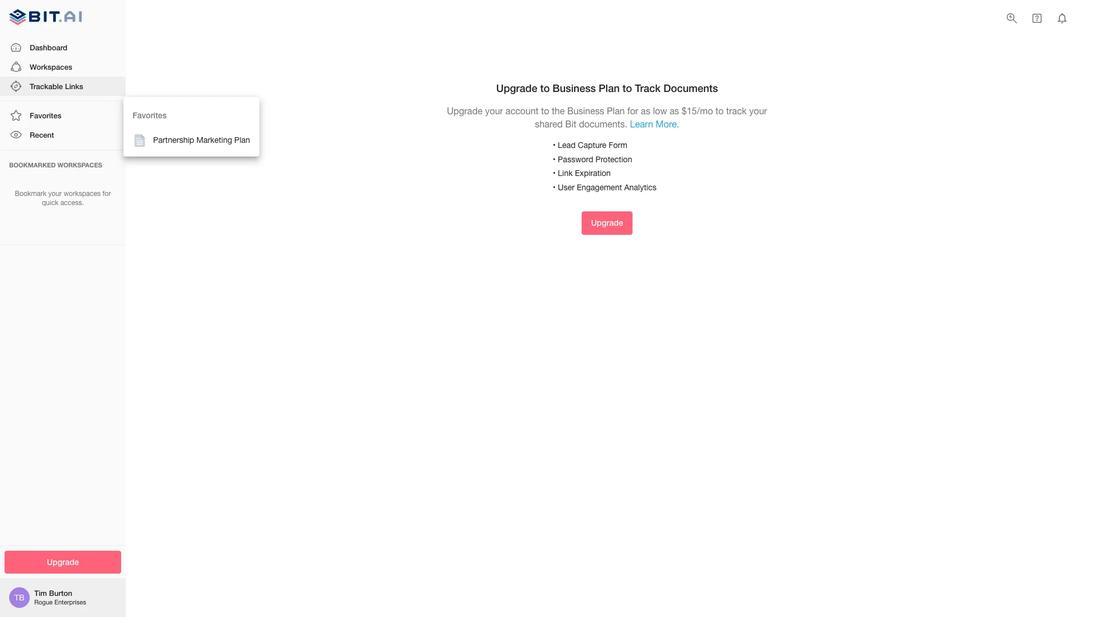 Task type: vqa. For each thing, say whether or not it's contained in the screenshot.
strategies
no



Task type: locate. For each thing, give the bounding box(es) containing it.
trackable
[[30, 82, 63, 91]]

access.
[[60, 199, 84, 207]]

1 vertical spatial for
[[103, 190, 111, 198]]

low
[[653, 106, 668, 116]]

0 horizontal spatial your
[[48, 190, 62, 198]]

$15/mo
[[682, 106, 713, 116]]

2 • from the top
[[553, 155, 556, 164]]

your right track
[[750, 106, 768, 116]]

for right workspaces
[[103, 190, 111, 198]]

0 vertical spatial for
[[628, 106, 639, 116]]

for
[[628, 106, 639, 116], [103, 190, 111, 198]]

0 horizontal spatial for
[[103, 190, 111, 198]]

• left the user
[[553, 183, 556, 192]]

partnership marketing plan link
[[124, 129, 259, 152]]

for inside 'upgrade your account to the business plan for as low as $15/mo to track your shared bit documents.'
[[628, 106, 639, 116]]

upgrade button
[[582, 212, 633, 235], [5, 551, 121, 574]]

the
[[552, 106, 565, 116]]

as right low
[[670, 106, 680, 116]]

plan right marketing
[[234, 136, 250, 145]]

learn more.
[[630, 119, 680, 129]]

business up "bit"
[[568, 106, 605, 116]]

0 vertical spatial upgrade button
[[582, 212, 633, 235]]

bookmark
[[15, 190, 46, 198]]

1 vertical spatial upgrade button
[[5, 551, 121, 574]]

0 horizontal spatial upgrade button
[[5, 551, 121, 574]]

2 as from the left
[[670, 106, 680, 116]]

business up the
[[553, 82, 596, 94]]

your left "account"
[[485, 106, 503, 116]]

dashboard button
[[0, 38, 126, 57]]

favorites
[[133, 110, 167, 120], [30, 111, 61, 120]]

3 • from the top
[[553, 169, 556, 178]]

plan inside menu item
[[234, 136, 250, 145]]

plan up the documents. at the right of page
[[607, 106, 625, 116]]

documents
[[664, 82, 718, 94]]

favorites up recent
[[30, 111, 61, 120]]

1 horizontal spatial upgrade button
[[582, 212, 633, 235]]

your for upgrade to business plan to track documents
[[485, 106, 503, 116]]

as
[[641, 106, 651, 116], [670, 106, 680, 116]]

plan
[[599, 82, 620, 94], [607, 106, 625, 116], [234, 136, 250, 145]]

trackable links
[[30, 82, 83, 91]]

business
[[553, 82, 596, 94], [568, 106, 605, 116]]

• lead capture form • password protection • link expiration • user engagement analytics
[[553, 141, 657, 192]]

1 vertical spatial business
[[568, 106, 605, 116]]

1 horizontal spatial for
[[628, 106, 639, 116]]

trackable links button
[[0, 77, 126, 96]]

• left lead
[[553, 141, 556, 150]]

track
[[727, 106, 747, 116]]

to left track
[[716, 106, 724, 116]]

0 horizontal spatial favorites
[[30, 111, 61, 120]]

upgrade button down the engagement
[[582, 212, 633, 235]]

engagement
[[577, 183, 622, 192]]

• left password
[[553, 155, 556, 164]]

bookmarked
[[9, 161, 56, 168]]

your up quick
[[48, 190, 62, 198]]

protection
[[596, 155, 633, 164]]

1 horizontal spatial as
[[670, 106, 680, 116]]

upgrade
[[497, 82, 538, 94], [447, 106, 483, 116], [591, 218, 624, 228], [47, 557, 79, 567]]

tim
[[34, 589, 47, 598]]

link
[[558, 169, 573, 178]]

bookmarked workspaces
[[9, 161, 102, 168]]

business inside 'upgrade your account to the business plan for as low as $15/mo to track your shared bit documents.'
[[568, 106, 605, 116]]

0 horizontal spatial as
[[641, 106, 651, 116]]

plan up 'upgrade your account to the business plan for as low as $15/mo to track your shared bit documents.'
[[599, 82, 620, 94]]

your inside bookmark your workspaces for quick access.
[[48, 190, 62, 198]]

upgrade button up burton
[[5, 551, 121, 574]]

1 vertical spatial plan
[[607, 106, 625, 116]]

tb
[[14, 594, 24, 603]]

capture
[[578, 141, 607, 150]]

2 horizontal spatial your
[[750, 106, 768, 116]]

to
[[541, 82, 550, 94], [623, 82, 632, 94], [542, 106, 550, 116], [716, 106, 724, 116]]

favorites inside button
[[30, 111, 61, 120]]

favorites menu
[[124, 97, 259, 156]]

form
[[609, 141, 628, 150]]

lead
[[558, 141, 576, 150]]

•
[[553, 141, 556, 150], [553, 155, 556, 164], [553, 169, 556, 178], [553, 183, 556, 192]]

for up learn
[[628, 106, 639, 116]]

favorites up partnership on the left
[[133, 110, 167, 120]]

0 vertical spatial business
[[553, 82, 596, 94]]

favorites button
[[0, 106, 126, 125]]

partnership marketing plan menu item
[[124, 129, 259, 152]]

your
[[485, 106, 503, 116], [750, 106, 768, 116], [48, 190, 62, 198]]

as up learn
[[641, 106, 651, 116]]

1 horizontal spatial favorites
[[133, 110, 167, 120]]

4 • from the top
[[553, 183, 556, 192]]

track
[[635, 82, 661, 94]]

to up shared
[[541, 82, 550, 94]]

2 vertical spatial plan
[[234, 136, 250, 145]]

quick
[[42, 199, 59, 207]]

0 vertical spatial plan
[[599, 82, 620, 94]]

user
[[558, 183, 575, 192]]

1 horizontal spatial your
[[485, 106, 503, 116]]

• left link
[[553, 169, 556, 178]]

favorites inside menu
[[133, 110, 167, 120]]

workspaces
[[57, 161, 102, 168]]



Task type: describe. For each thing, give the bounding box(es) containing it.
tim burton rogue enterprises
[[34, 589, 86, 606]]

to left track on the right of the page
[[623, 82, 632, 94]]

learn more. link
[[630, 119, 680, 129]]

learn
[[630, 119, 654, 129]]

shared
[[535, 119, 563, 129]]

burton
[[49, 589, 72, 598]]

1 as from the left
[[641, 106, 651, 116]]

dashboard
[[30, 43, 67, 52]]

documents.
[[579, 119, 628, 129]]

enterprises
[[54, 599, 86, 606]]

more.
[[656, 119, 680, 129]]

partnership marketing plan
[[153, 136, 250, 145]]

upgrade inside 'upgrade your account to the business plan for as low as $15/mo to track your shared bit documents.'
[[447, 106, 483, 116]]

plan inside 'upgrade your account to the business plan for as low as $15/mo to track your shared bit documents.'
[[607, 106, 625, 116]]

rogue
[[34, 599, 53, 606]]

bookmark your workspaces for quick access.
[[15, 190, 111, 207]]

upgrade your account to the business plan for as low as $15/mo to track your shared bit documents.
[[447, 106, 768, 129]]

to left the
[[542, 106, 550, 116]]

for inside bookmark your workspaces for quick access.
[[103, 190, 111, 198]]

analytics
[[625, 183, 657, 192]]

recent
[[30, 131, 54, 140]]

your for bookmarked workspaces
[[48, 190, 62, 198]]

password
[[558, 155, 594, 164]]

recent button
[[0, 125, 126, 145]]

workspaces
[[30, 62, 72, 71]]

partnership
[[153, 136, 194, 145]]

account
[[506, 106, 539, 116]]

bit
[[566, 119, 577, 129]]

links
[[65, 82, 83, 91]]

workspaces button
[[0, 57, 126, 77]]

workspaces
[[64, 190, 101, 198]]

expiration
[[575, 169, 611, 178]]

marketing
[[197, 136, 232, 145]]

upgrade to business plan to track documents
[[497, 82, 718, 94]]

1 • from the top
[[553, 141, 556, 150]]



